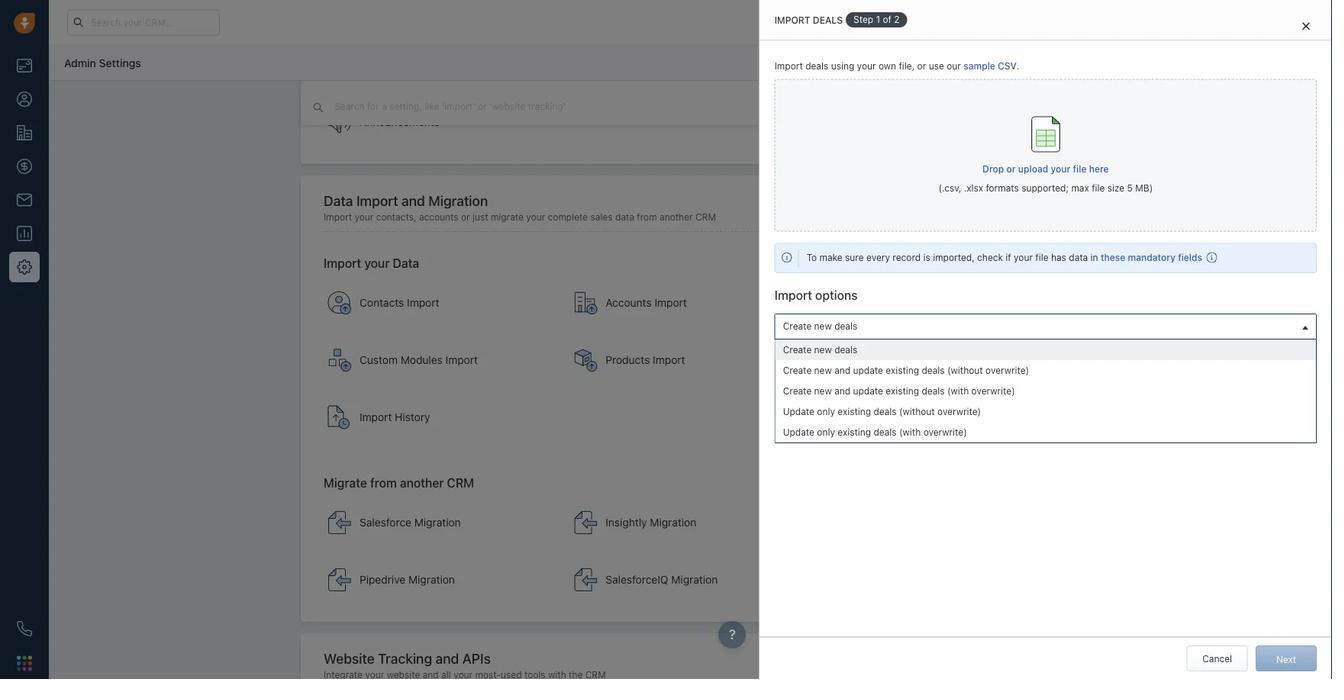 Task type: vqa. For each thing, say whether or not it's contained in the screenshot.
'adding'
no



Task type: locate. For each thing, give the bounding box(es) containing it.
your right the if
[[1014, 252, 1033, 263]]

create up skip
[[783, 321, 812, 332]]

3 create from the top
[[783, 365, 812, 376]]

import up import your contacts using csv or xlsx files (sample csv available) icon
[[324, 257, 361, 271]]

0 vertical spatial or
[[917, 61, 926, 71]]

(without down matching
[[947, 365, 983, 376]]

only for update only existing deals (without overwrite)
[[817, 406, 835, 417]]

create up gary
[[783, 386, 812, 396]]

1 vertical spatial your
[[1014, 252, 1033, 263]]

or left just
[[461, 212, 470, 223]]

update
[[853, 365, 883, 376], [853, 386, 883, 396]]

0 vertical spatial create new deals
[[783, 321, 858, 332]]

1 vertical spatial in
[[1091, 252, 1098, 263]]

history
[[395, 411, 430, 424]]

1 new from the top
[[814, 321, 832, 332]]

your
[[915, 17, 933, 27], [1014, 252, 1033, 263]]

create down skip
[[783, 365, 812, 376]]

import options dialog
[[759, 0, 1332, 679]]

your inside the import options dialog
[[1014, 252, 1033, 263]]

0 vertical spatial file
[[1073, 163, 1087, 174]]

0 vertical spatial crm
[[695, 212, 716, 223]]

migration right salesforce
[[414, 517, 461, 529]]

your
[[857, 61, 876, 71], [1051, 163, 1070, 174], [355, 212, 374, 223], [526, 212, 545, 223], [364, 257, 390, 271]]

existing down automatically
[[886, 365, 919, 376]]

3 new from the top
[[814, 365, 832, 376]]

data up contacts import
[[393, 257, 419, 271]]

create new deals for list box containing create new deals
[[783, 345, 858, 355]]

migration right insightly
[[650, 517, 696, 529]]

complete
[[548, 212, 588, 223]]

update only existing deals (without overwrite)
[[783, 406, 981, 417]]

migration
[[428, 193, 488, 209], [414, 517, 461, 529], [650, 517, 696, 529], [408, 574, 455, 587], [671, 574, 718, 587]]

1 vertical spatial data
[[1069, 252, 1088, 263]]

phone image
[[17, 621, 32, 637]]

0 vertical spatial update
[[783, 406, 815, 417]]

cancel
[[1203, 653, 1232, 664]]

tracking
[[378, 651, 432, 667]]

import right products
[[653, 354, 685, 367]]

sample csv link
[[964, 61, 1017, 71]]

0 horizontal spatial your
[[915, 17, 933, 27]]

deals
[[813, 14, 843, 25], [805, 61, 829, 71], [835, 321, 858, 332], [835, 345, 858, 355], [922, 365, 945, 376], [899, 380, 922, 390], [922, 386, 945, 396], [874, 406, 897, 417], [874, 427, 897, 438]]

import right keep track of every import you've ever done, with record-level details icon at the left bottom
[[360, 411, 392, 424]]

and up orlando
[[835, 386, 851, 396]]

only down orlando
[[817, 427, 835, 438]]

and left apis
[[436, 651, 459, 667]]

or inside data import and migration import your contacts, accounts or just migrate your complete sales data from another crm
[[461, 212, 470, 223]]

crm inside data import and migration import your contacts, accounts or just migrate your complete sales data from another crm
[[695, 212, 716, 223]]

in left the 21
[[975, 17, 982, 27]]

update up update only existing deals (without overwrite)
[[853, 386, 883, 396]]

gary orlando button
[[775, 392, 1034, 418]]

0 vertical spatial update
[[853, 365, 883, 376]]

from right sales
[[637, 212, 657, 223]]

1 vertical spatial or
[[1007, 163, 1016, 174]]

update for update only existing deals (without overwrite)
[[783, 406, 815, 417]]

0 vertical spatial only
[[817, 406, 835, 417]]

migration up accounts
[[428, 193, 488, 209]]

your right migrate
[[526, 212, 545, 223]]

1 vertical spatial create new deals
[[783, 345, 858, 355]]

1 horizontal spatial data
[[1069, 252, 1088, 263]]

new inside 'option'
[[814, 345, 832, 355]]

new for create new deals 'option'
[[814, 345, 832, 355]]

your left trial
[[915, 17, 933, 27]]

existing down sales owner for unassigned deals at bottom
[[838, 406, 871, 417]]

update down sales at the bottom right of the page
[[783, 406, 815, 417]]

0 vertical spatial your
[[915, 17, 933, 27]]

list box
[[775, 340, 1316, 443]]

0 vertical spatial data
[[615, 212, 634, 223]]

1 vertical spatial update
[[783, 427, 815, 438]]

ends
[[953, 17, 973, 27]]

2 create from the top
[[783, 345, 812, 355]]

update only existing deals (with overwrite) option
[[775, 422, 1316, 443]]

contacts
[[360, 297, 404, 309]]

1 vertical spatial (without
[[899, 406, 935, 417]]

create for create new and update existing deals (with overwrite) option
[[783, 386, 812, 396]]

create new deals for the create new deals dropdown button
[[783, 321, 858, 332]]

gary
[[783, 399, 803, 410]]

create new deals inside 'option'
[[783, 345, 858, 355]]

2
[[894, 14, 900, 25]]

here
[[1089, 163, 1109, 174]]

(without down 'create new and update existing deals (with overwrite)'
[[899, 406, 935, 417]]

21
[[985, 17, 994, 27]]

1 only from the top
[[817, 406, 835, 417]]

file inside button
[[1073, 163, 1087, 174]]

0 horizontal spatial or
[[461, 212, 470, 223]]

your up "(.csv, .xlsx formats supported; max file size 5 mb)"
[[1051, 163, 1070, 174]]

4 create from the top
[[783, 386, 812, 396]]

record
[[893, 252, 921, 263]]

migration for salesforceiq migration
[[671, 574, 718, 587]]

or right 'drop'
[[1007, 163, 1016, 174]]

and inside data import and migration import your contacts, accounts or just migrate your complete sales data from another crm
[[401, 193, 425, 209]]

Search your CRM... text field
[[67, 10, 220, 35]]

data
[[615, 212, 634, 223], [1069, 252, 1088, 263]]

create new deals option
[[775, 340, 1316, 360]]

1 vertical spatial data
[[393, 257, 419, 271]]

1 create from the top
[[783, 321, 812, 332]]

drop or upload your file here button
[[983, 156, 1109, 182]]

import your users using csv or xlsx files (sample csv available) image
[[820, 348, 844, 373]]

options
[[815, 288, 858, 303]]

2 only from the top
[[817, 427, 835, 438]]

file left has
[[1035, 252, 1049, 263]]

formats
[[986, 183, 1019, 194]]

matching
[[937, 350, 977, 361]]

migration for salesforce migration
[[414, 517, 461, 529]]

and down duplicates
[[835, 365, 851, 376]]

1 vertical spatial (with
[[899, 427, 921, 438]]

bring all your sales data from insightly using a zip file image
[[574, 511, 598, 535]]

migration right pipedrive on the left bottom
[[408, 574, 455, 587]]

insightly migration
[[606, 517, 696, 529]]

just
[[473, 212, 488, 223]]

1 horizontal spatial data
[[393, 257, 419, 271]]

0 horizontal spatial in
[[975, 17, 982, 27]]

0 vertical spatial data
[[324, 193, 353, 209]]

existing down update only existing deals (without overwrite)
[[838, 427, 871, 438]]

id
[[1031, 350, 1041, 361]]

bring all your sales data from pipedrive using a zip file image
[[327, 568, 352, 593]]

2 vertical spatial or
[[461, 212, 470, 223]]

0 horizontal spatial (without
[[899, 406, 935, 417]]

0 vertical spatial another
[[660, 212, 693, 223]]

close image
[[1302, 21, 1310, 30]]

create new deals up owner
[[783, 345, 858, 355]]

file left here
[[1073, 163, 1087, 174]]

create for create new and update existing deals (without overwrite) option
[[783, 365, 812, 376]]

announcements
[[360, 116, 440, 129]]

data up "import your data"
[[324, 193, 353, 209]]

1 horizontal spatial (with
[[947, 386, 969, 396]]

0 horizontal spatial another
[[400, 476, 444, 491]]

import your data
[[324, 257, 419, 271]]

Search for a setting, like 'import' or 'website tracking' text field
[[333, 99, 635, 114]]

2 vertical spatial file
[[1035, 252, 1049, 263]]

1 vertical spatial from
[[370, 476, 397, 491]]

and up contacts,
[[401, 193, 425, 209]]

migrate
[[491, 212, 524, 223]]

2 horizontal spatial or
[[1007, 163, 1016, 174]]

1 horizontal spatial file
[[1073, 163, 1087, 174]]

1 update from the top
[[783, 406, 815, 417]]

2 create new deals from the top
[[783, 345, 858, 355]]

users
[[852, 354, 880, 367]]

website tracking and apis
[[324, 651, 491, 667]]

pipedrive migration
[[360, 574, 455, 587]]

another up salesforce migration
[[400, 476, 444, 491]]

to make sure every record is imported, check if
[[807, 252, 1011, 263]]

max
[[1071, 183, 1089, 194]]

2 update from the top
[[853, 386, 883, 396]]

update down gary
[[783, 427, 815, 438]]

size
[[1107, 183, 1125, 194]]

unassigned
[[846, 380, 896, 390]]

(with
[[947, 386, 969, 396], [899, 427, 921, 438]]

(with down matching
[[947, 386, 969, 396]]

import up contacts,
[[356, 193, 398, 209]]

2 update from the top
[[783, 427, 815, 438]]

create new deals inside dropdown button
[[783, 321, 858, 332]]

another right sales
[[660, 212, 693, 223]]

import your custom modules using csv or xlsx files (sample csv available) image
[[327, 348, 352, 373]]

orlando
[[806, 399, 840, 410]]

import
[[775, 14, 810, 25], [775, 61, 803, 71], [356, 193, 398, 209], [324, 212, 352, 223], [324, 257, 361, 271], [775, 288, 812, 303], [407, 297, 439, 309], [655, 297, 687, 309], [882, 297, 914, 309], [446, 354, 478, 367], [653, 354, 685, 367], [883, 354, 915, 367], [360, 411, 392, 424]]

2 new from the top
[[814, 345, 832, 355]]

using
[[831, 61, 854, 71]]

import right deals
[[882, 297, 914, 309]]

0 vertical spatial (without
[[947, 365, 983, 376]]

1 horizontal spatial another
[[660, 212, 693, 223]]

upload
[[1018, 163, 1048, 174]]

accounts
[[419, 212, 458, 223]]

or
[[917, 61, 926, 71], [1007, 163, 1016, 174], [461, 212, 470, 223]]

0 vertical spatial in
[[975, 17, 982, 27]]

create inside 'option'
[[783, 345, 812, 355]]

migration for pipedrive migration
[[408, 574, 455, 587]]

another inside data import and migration import your contacts, accounts or just migrate your complete sales data from another crm
[[660, 212, 693, 223]]

1 horizontal spatial from
[[637, 212, 657, 223]]

data
[[324, 193, 353, 209], [393, 257, 419, 271]]

update up unassigned
[[853, 365, 883, 376]]

1 update from the top
[[853, 365, 883, 376]]

1 vertical spatial update
[[853, 386, 883, 396]]

4 new from the top
[[814, 386, 832, 396]]

days
[[996, 17, 1015, 27]]

keep track of every import you've ever done, with record-level details image
[[327, 406, 352, 430]]

only down for
[[817, 406, 835, 417]]

0 horizontal spatial data
[[615, 212, 634, 223]]

1 vertical spatial crm
[[447, 476, 474, 491]]

data right has
[[1069, 252, 1088, 263]]

0 horizontal spatial from
[[370, 476, 397, 491]]

0 horizontal spatial data
[[324, 193, 353, 209]]

sample
[[964, 61, 995, 71]]

or inside button
[[1007, 163, 1016, 174]]

in left these
[[1091, 252, 1098, 263]]

only for update only existing deals (with overwrite)
[[817, 427, 835, 438]]

and inside create new and update existing deals (with overwrite) option
[[835, 386, 851, 396]]

(with down gary orlando button
[[899, 427, 921, 438]]

create inside dropdown button
[[783, 321, 812, 332]]

1 horizontal spatial crm
[[695, 212, 716, 223]]

list box containing create new deals
[[775, 340, 1316, 443]]

data right sales
[[615, 212, 634, 223]]

create new and update existing deals (without overwrite) option
[[775, 360, 1316, 381]]

insightly
[[606, 517, 647, 529]]

from right migrate
[[370, 476, 397, 491]]

bring all your sales data from salesforceiq using a zip file image
[[574, 568, 598, 593]]

1 horizontal spatial in
[[1091, 252, 1098, 263]]

file left size
[[1092, 183, 1105, 194]]

1 create new deals from the top
[[783, 321, 858, 332]]

1 horizontal spatial (without
[[947, 365, 983, 376]]

contacts import
[[360, 297, 439, 309]]

2 horizontal spatial file
[[1092, 183, 1105, 194]]

every
[[866, 252, 890, 263]]

migration right the salesforceiq
[[671, 574, 718, 587]]

salesforceiq migration
[[606, 574, 718, 587]]

(without
[[947, 365, 983, 376], [899, 406, 935, 417]]

create left 'import your users using csv or xlsx files (sample csv available)' image
[[783, 345, 812, 355]]

1 vertical spatial only
[[817, 427, 835, 438]]

1 horizontal spatial your
[[1014, 252, 1033, 263]]

create new deals
[[783, 321, 858, 332], [783, 345, 858, 355]]

import deals
[[775, 14, 843, 25]]

create
[[783, 321, 812, 332], [783, 345, 812, 355], [783, 365, 812, 376], [783, 386, 812, 396]]

.xlsx
[[964, 183, 983, 194]]

another
[[660, 212, 693, 223], [400, 476, 444, 491]]

file
[[1073, 163, 1087, 174], [1092, 183, 1105, 194], [1035, 252, 1049, 263]]

0 horizontal spatial (with
[[899, 427, 921, 438]]

0 vertical spatial from
[[637, 212, 657, 223]]

existing down create new and update existing deals (without overwrite)
[[886, 386, 919, 396]]

5
[[1127, 183, 1133, 194]]

salesforce migration
[[360, 517, 461, 529]]

or left the use
[[917, 61, 926, 71]]

new inside dropdown button
[[814, 321, 832, 332]]

create new deals down import your deals using csv or xlsx files (sample csv available) image
[[783, 321, 858, 332]]

1
[[876, 14, 880, 25]]

your left contacts,
[[355, 212, 374, 223]]

sales
[[775, 380, 798, 390]]

modules
[[401, 354, 443, 367]]

and inside create new and update existing deals (without overwrite) option
[[835, 365, 851, 376]]



Task type: describe. For each thing, give the bounding box(es) containing it.
import deals using your own file, or use our sample csv .
[[775, 61, 1019, 71]]

import left step at top
[[775, 14, 810, 25]]

deals
[[852, 297, 879, 309]]

import up "import your data"
[[324, 212, 352, 223]]

import your contacts using csv or xlsx files (sample csv available) image
[[327, 291, 352, 316]]

automatically
[[864, 350, 922, 361]]

update for (with
[[853, 386, 883, 396]]

create new and update existing deals (with overwrite) option
[[775, 381, 1316, 401]]

check
[[977, 252, 1003, 263]]

accounts import
[[606, 297, 687, 309]]

duplicates
[[817, 350, 862, 361]]

custom modules import
[[360, 354, 478, 367]]

migration inside data import and migration import your contacts, accounts or just migrate your complete sales data from another crm
[[428, 193, 488, 209]]

create new deals button
[[775, 314, 1317, 340]]

is
[[923, 252, 930, 263]]

import history
[[360, 411, 430, 424]]

deals inside 'option'
[[835, 345, 858, 355]]

skip
[[796, 350, 815, 361]]

supported;
[[1022, 183, 1069, 194]]

your file has data in these mandatory fields
[[1014, 252, 1202, 263]]

import your accounts using csv or xlsx files (sample csv available) image
[[574, 291, 598, 316]]

your for your file has data in these mandatory fields
[[1014, 252, 1033, 263]]

to
[[807, 252, 817, 263]]

website
[[324, 651, 375, 667]]

import options
[[775, 288, 858, 303]]

1 vertical spatial file
[[1092, 183, 1105, 194]]

and for data import and migration import your contacts, accounts or just migrate your complete sales data from another crm
[[401, 193, 425, 209]]

your for your trial ends in 21 days
[[915, 17, 933, 27]]

data inside data import and migration import your contacts, accounts or just migrate your complete sales data from another crm
[[324, 193, 353, 209]]

.
[[1017, 61, 1019, 71]]

from inside data import and migration import your contacts, accounts or just migrate your complete sales data from another crm
[[637, 212, 657, 223]]

by
[[924, 350, 935, 361]]

create new and update existing deals (with overwrite)
[[783, 386, 1015, 396]]

new for create new and update existing deals (without overwrite) option
[[814, 365, 832, 376]]

your left own
[[857, 61, 876, 71]]

data inside the import options dialog
[[1069, 252, 1088, 263]]

accounts
[[606, 297, 652, 309]]

import your deals using csv or xlsx files (sample csv available) image
[[820, 291, 844, 316]]

deals import
[[852, 297, 914, 309]]

pipedrive
[[360, 574, 406, 587]]

these
[[1101, 252, 1125, 263]]

migration for insightly migration
[[650, 517, 696, 529]]

your inside button
[[1051, 163, 1070, 174]]

import right modules
[[446, 354, 478, 367]]

import history link
[[320, 391, 560, 445]]

and for create new and update existing deals (with overwrite)
[[835, 386, 851, 396]]

import right accounts on the left of page
[[655, 297, 687, 309]]

contacts,
[[376, 212, 416, 223]]

owner
[[801, 380, 828, 390]]

freshsales id
[[981, 350, 1041, 361]]

announcements link
[[320, 96, 560, 149]]

update only existing deals (with overwrite)
[[783, 427, 967, 438]]

0 vertical spatial (with
[[947, 386, 969, 396]]

step
[[853, 14, 873, 25]]

freshsales id button
[[977, 347, 1055, 363]]

salesforce
[[360, 517, 411, 529]]

freshworks switcher image
[[17, 656, 32, 671]]

has
[[1051, 252, 1066, 263]]

update for (without
[[853, 365, 883, 376]]

share news with your team without stepping away from the crm image
[[327, 110, 352, 135]]

mandatory
[[1128, 252, 1176, 263]]

and for create new and update existing deals (without overwrite)
[[835, 365, 851, 376]]

in inside the import options dialog
[[1091, 252, 1098, 263]]

import right contacts
[[407, 297, 439, 309]]

products import
[[606, 354, 685, 367]]

data import and migration import your contacts, accounts or just migrate your complete sales data from another crm
[[324, 193, 716, 223]]

admin settings
[[64, 56, 141, 69]]

imported,
[[933, 252, 975, 263]]

and for website tracking and apis
[[436, 651, 459, 667]]

list box inside the import options dialog
[[775, 340, 1316, 443]]

new for create new and update existing deals (with overwrite) option
[[814, 386, 832, 396]]

settings
[[99, 56, 141, 69]]

mb)
[[1135, 183, 1153, 194]]

phone element
[[9, 614, 40, 644]]

update for update only existing deals (with overwrite)
[[783, 427, 815, 438]]

data inside data import and migration import your contacts, accounts or just migrate your complete sales data from another crm
[[615, 212, 634, 223]]

import left import your deals using csv or xlsx files (sample csv available) image
[[775, 288, 812, 303]]

products
[[606, 354, 650, 367]]

sales owner for unassigned deals
[[775, 380, 922, 390]]

fields
[[1178, 252, 1202, 263]]

0 horizontal spatial file
[[1035, 252, 1049, 263]]

own
[[879, 61, 896, 71]]

these mandatory fields link
[[1101, 252, 1202, 263]]

drop or upload your file here
[[983, 163, 1109, 174]]

file,
[[899, 61, 915, 71]]

cancel button
[[1187, 646, 1248, 672]]

your trial ends in 21 days
[[915, 17, 1015, 27]]

freshsales
[[981, 350, 1029, 361]]

your up contacts
[[364, 257, 390, 271]]

1 horizontal spatial or
[[917, 61, 926, 71]]

drop
[[983, 163, 1004, 174]]

if
[[1006, 252, 1011, 263]]

create new and update existing deals (without overwrite)
[[783, 365, 1029, 376]]

our
[[947, 61, 961, 71]]

users import
[[852, 354, 915, 367]]

apis
[[462, 651, 491, 667]]

sales
[[591, 212, 613, 223]]

0 horizontal spatial crm
[[447, 476, 474, 491]]

import your products using csv or xlsx files (sample csv available) image
[[574, 348, 598, 373]]

salesforceiq
[[606, 574, 668, 587]]

update only existing deals (without overwrite) option
[[775, 401, 1316, 422]]

import up 'create new and update existing deals (with overwrite)'
[[883, 354, 915, 367]]

sure
[[845, 252, 864, 263]]

import down import deals
[[775, 61, 803, 71]]

for
[[831, 380, 843, 390]]

csv
[[998, 61, 1017, 71]]

admin
[[64, 56, 96, 69]]

use
[[929, 61, 944, 71]]

migrate from another crm
[[324, 476, 474, 491]]

deals inside dropdown button
[[835, 321, 858, 332]]

step 1 of 2
[[853, 14, 900, 25]]

bring all your sales data from salesforce using a zip file image
[[327, 511, 352, 535]]

1 vertical spatial another
[[400, 476, 444, 491]]

migrate
[[324, 476, 367, 491]]

create for create new deals 'option'
[[783, 345, 812, 355]]



